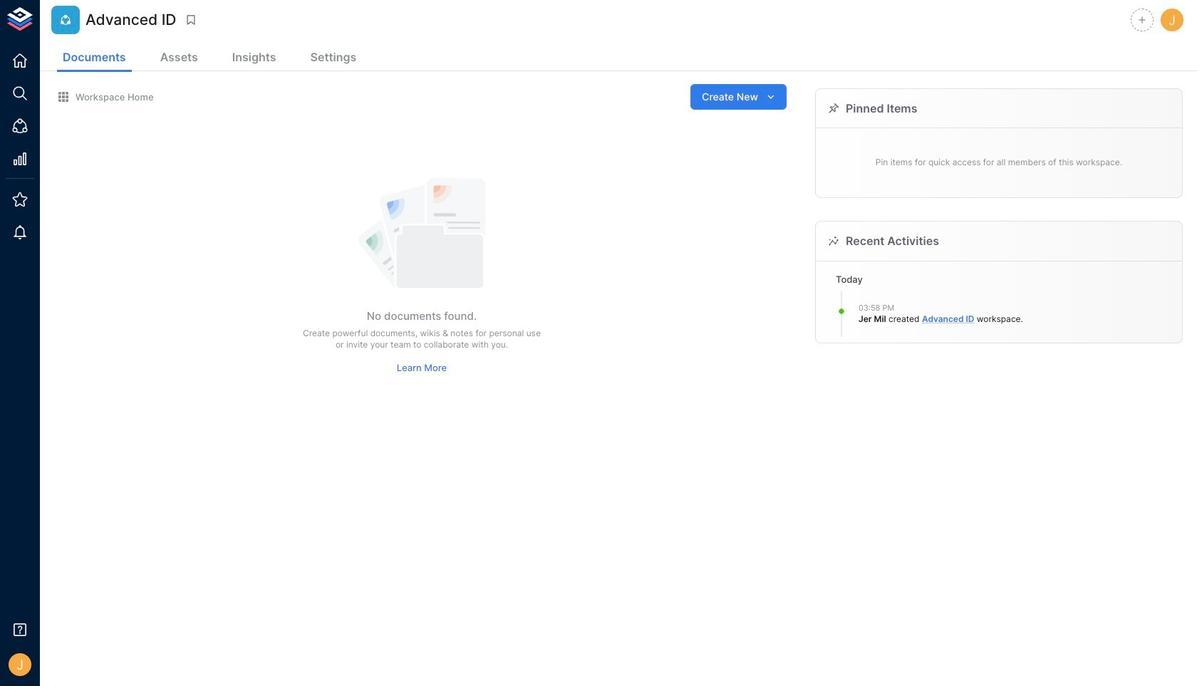 Task type: describe. For each thing, give the bounding box(es) containing it.
bookmark image
[[184, 14, 197, 26]]



